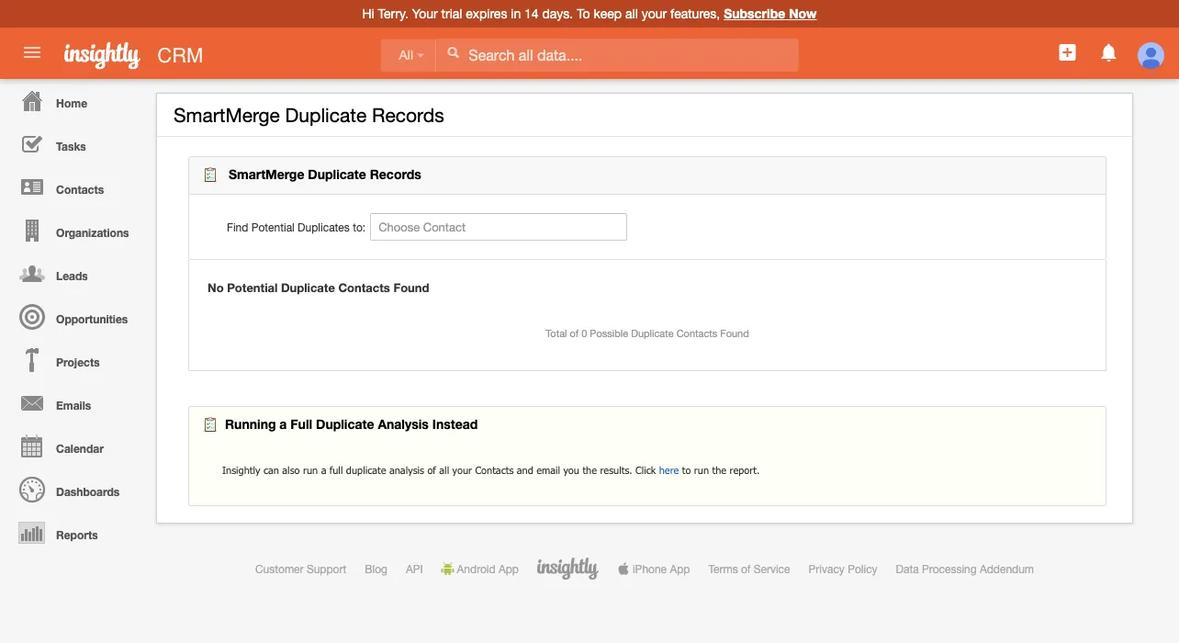 Task type: vqa. For each thing, say whether or not it's contained in the screenshot.
31-
no



Task type: describe. For each thing, give the bounding box(es) containing it.
Choose Contact text field
[[370, 213, 628, 241]]

organizations
[[56, 226, 129, 239]]

customer
[[255, 562, 304, 575]]

terms of service
[[709, 562, 791, 575]]

customer support link
[[255, 562, 347, 575]]

instead
[[433, 417, 478, 432]]

blog link
[[365, 562, 388, 575]]

hi
[[363, 6, 375, 21]]

data
[[897, 562, 920, 575]]

contacts link
[[5, 165, 147, 209]]

subscribe
[[724, 6, 786, 21]]

0 horizontal spatial all
[[440, 464, 449, 476]]

potential for duplicate
[[227, 280, 278, 295]]

in
[[511, 6, 521, 21]]

possible
[[590, 328, 629, 340]]

0 vertical spatial found
[[394, 280, 430, 295]]

full
[[330, 464, 343, 476]]

duplicate
[[346, 464, 386, 476]]

terms
[[709, 562, 738, 575]]

contacts right the "possible"
[[677, 328, 718, 340]]

leads link
[[5, 252, 147, 295]]

features,
[[671, 6, 721, 21]]

contacts up 'organizations' link on the left top of the page
[[56, 183, 104, 196]]

1 horizontal spatial found
[[721, 328, 750, 340]]

here link
[[660, 464, 679, 476]]

running
[[225, 417, 276, 432]]

tasks
[[56, 140, 86, 153]]

leads
[[56, 269, 88, 282]]

terms of service link
[[709, 562, 791, 575]]

android app
[[457, 562, 519, 575]]

white image
[[447, 46, 460, 59]]

0 vertical spatial smartmerge
[[174, 104, 280, 126]]

api
[[406, 562, 423, 575]]

trial
[[442, 6, 463, 21]]

crm
[[157, 43, 203, 67]]

customer support
[[255, 562, 347, 575]]

opportunities link
[[5, 295, 147, 338]]

14
[[525, 6, 539, 21]]

0 horizontal spatial a
[[280, 417, 287, 432]]

dashboards
[[56, 485, 120, 498]]

of for total
[[570, 328, 579, 340]]

and
[[517, 464, 534, 476]]

privacy policy link
[[809, 562, 878, 575]]

you
[[564, 464, 580, 476]]

terry.
[[378, 6, 409, 21]]

Search all data.... text field
[[437, 39, 799, 72]]

analysis
[[390, 464, 425, 476]]

find potential duplicates to:
[[227, 221, 366, 233]]

1 run from the left
[[303, 464, 318, 476]]

emails
[[56, 399, 91, 412]]

0 vertical spatial smartmerge duplicate records
[[174, 104, 444, 126]]

insightly
[[222, 464, 261, 476]]

privacy
[[809, 562, 845, 575]]

insightly can also run a full duplicate analysis of all your contacts and email you the results. click here to run the report.
[[222, 464, 760, 476]]

addendum
[[980, 562, 1035, 575]]

calendar
[[56, 442, 104, 455]]

emails link
[[5, 381, 147, 425]]

0 vertical spatial records
[[372, 104, 444, 126]]

reports
[[56, 528, 98, 541]]

duplicates
[[298, 221, 350, 233]]

contacts down to:
[[339, 280, 390, 295]]

1 horizontal spatial all
[[626, 6, 638, 21]]

iphone
[[633, 562, 667, 575]]

also
[[282, 464, 300, 476]]

2 run from the left
[[695, 464, 709, 476]]

total of 0 possible duplicate contacts found
[[546, 328, 750, 340]]

expires
[[466, 6, 508, 21]]

of for terms
[[742, 562, 751, 575]]

opportunities
[[56, 312, 128, 325]]

dashboards link
[[5, 468, 147, 511]]

1 vertical spatial smartmerge
[[229, 167, 305, 182]]

find
[[227, 221, 248, 233]]

privacy policy
[[809, 562, 878, 575]]

hi terry. your trial expires in 14 days. to keep all your features, subscribe now
[[363, 6, 817, 21]]

results.
[[600, 464, 633, 476]]

1 vertical spatial records
[[370, 167, 422, 182]]

2 the from the left
[[713, 464, 727, 476]]



Task type: locate. For each thing, give the bounding box(es) containing it.
iphone app
[[633, 562, 690, 575]]

full
[[291, 417, 313, 432]]

no
[[208, 280, 224, 295]]

1 app from the left
[[499, 562, 519, 575]]

1 horizontal spatial run
[[695, 464, 709, 476]]

policy
[[848, 562, 878, 575]]

0
[[582, 328, 587, 340]]

records
[[372, 104, 444, 126], [370, 167, 422, 182]]

1 vertical spatial potential
[[227, 280, 278, 295]]

run right also
[[303, 464, 318, 476]]

here
[[660, 464, 679, 476]]

0 horizontal spatial your
[[453, 464, 472, 476]]

days.
[[543, 6, 574, 21]]

1 the from the left
[[583, 464, 597, 476]]

1 vertical spatial all
[[440, 464, 449, 476]]

data processing addendum
[[897, 562, 1035, 575]]

0 vertical spatial a
[[280, 417, 287, 432]]

1 vertical spatial a
[[321, 464, 327, 476]]

duplicate
[[285, 104, 367, 126], [308, 167, 367, 182], [281, 280, 335, 295], [631, 328, 674, 340], [316, 417, 374, 432]]

smartmerge
[[174, 104, 280, 126], [229, 167, 305, 182]]

run
[[303, 464, 318, 476], [695, 464, 709, 476]]

click
[[636, 464, 656, 476]]

calendar link
[[5, 425, 147, 468]]

projects
[[56, 356, 100, 368]]

0 horizontal spatial the
[[583, 464, 597, 476]]

0 vertical spatial potential
[[251, 221, 295, 233]]

1 vertical spatial of
[[428, 464, 436, 476]]

a
[[280, 417, 287, 432], [321, 464, 327, 476]]

app for iphone app
[[670, 562, 690, 575]]

to:
[[353, 221, 366, 233]]

your
[[412, 6, 438, 21]]

smartmerge up find
[[229, 167, 305, 182]]

keep
[[594, 6, 622, 21]]

0 horizontal spatial run
[[303, 464, 318, 476]]

2 app from the left
[[670, 562, 690, 575]]

data processing addendum link
[[897, 562, 1035, 575]]

contacts
[[56, 183, 104, 196], [339, 280, 390, 295], [677, 328, 718, 340], [476, 464, 514, 476]]

app right iphone on the bottom right
[[670, 562, 690, 575]]

organizations link
[[5, 209, 147, 252]]

no potential duplicate contacts found
[[208, 280, 430, 295]]

home
[[56, 96, 87, 109]]

0 horizontal spatial found
[[394, 280, 430, 295]]

subscribe now link
[[724, 6, 817, 21]]

the right you
[[583, 464, 597, 476]]

report.
[[730, 464, 760, 476]]

contacts left and at bottom left
[[476, 464, 514, 476]]

blog
[[365, 562, 388, 575]]

reports link
[[5, 511, 147, 554]]

0 vertical spatial of
[[570, 328, 579, 340]]

1 horizontal spatial app
[[670, 562, 690, 575]]

processing
[[923, 562, 977, 575]]

1 horizontal spatial of
[[570, 328, 579, 340]]

app
[[499, 562, 519, 575], [670, 562, 690, 575]]

all right analysis
[[440, 464, 449, 476]]

of left 0
[[570, 328, 579, 340]]

email
[[537, 464, 561, 476]]

potential right no
[[227, 280, 278, 295]]

app right the android
[[499, 562, 519, 575]]

tasks link
[[5, 122, 147, 165]]

android app link
[[442, 562, 519, 575]]

all
[[626, 6, 638, 21], [440, 464, 449, 476]]

android
[[457, 562, 496, 575]]

smartmerge down crm
[[174, 104, 280, 126]]

of right analysis
[[428, 464, 436, 476]]

support
[[307, 562, 347, 575]]

1 vertical spatial your
[[453, 464, 472, 476]]

your down instead
[[453, 464, 472, 476]]

your left features,
[[642, 6, 667, 21]]

navigation containing home
[[0, 79, 147, 554]]

potential right find
[[251, 221, 295, 233]]

notifications image
[[1099, 41, 1121, 63]]

now
[[790, 6, 817, 21]]

run right "to" at bottom right
[[695, 464, 709, 476]]

all
[[399, 48, 414, 62]]

service
[[754, 562, 791, 575]]

to
[[577, 6, 591, 21]]

can
[[264, 464, 279, 476]]

of
[[570, 328, 579, 340], [428, 464, 436, 476], [742, 562, 751, 575]]

to
[[683, 464, 691, 476]]

0 vertical spatial your
[[642, 6, 667, 21]]

1 horizontal spatial the
[[713, 464, 727, 476]]

analysis
[[378, 417, 429, 432]]

1 horizontal spatial a
[[321, 464, 327, 476]]

1 horizontal spatial your
[[642, 6, 667, 21]]

app for android app
[[499, 562, 519, 575]]

your
[[642, 6, 667, 21], [453, 464, 472, 476]]

running a full duplicate analysis instead
[[225, 417, 478, 432]]

all right the keep
[[626, 6, 638, 21]]

2 vertical spatial of
[[742, 562, 751, 575]]

the left report.
[[713, 464, 727, 476]]

all link
[[381, 39, 436, 72]]

1 vertical spatial smartmerge duplicate records
[[225, 167, 422, 182]]

api link
[[406, 562, 423, 575]]

0 horizontal spatial of
[[428, 464, 436, 476]]

1 vertical spatial found
[[721, 328, 750, 340]]

found
[[394, 280, 430, 295], [721, 328, 750, 340]]

projects link
[[5, 338, 147, 381]]

potential for duplicates
[[251, 221, 295, 233]]

of right terms
[[742, 562, 751, 575]]

0 horizontal spatial app
[[499, 562, 519, 575]]

navigation
[[0, 79, 147, 554]]

0 vertical spatial all
[[626, 6, 638, 21]]

home link
[[5, 79, 147, 122]]

potential
[[251, 221, 295, 233], [227, 280, 278, 295]]

2 horizontal spatial of
[[742, 562, 751, 575]]

total
[[546, 328, 567, 340]]

iphone app link
[[617, 562, 690, 575]]



